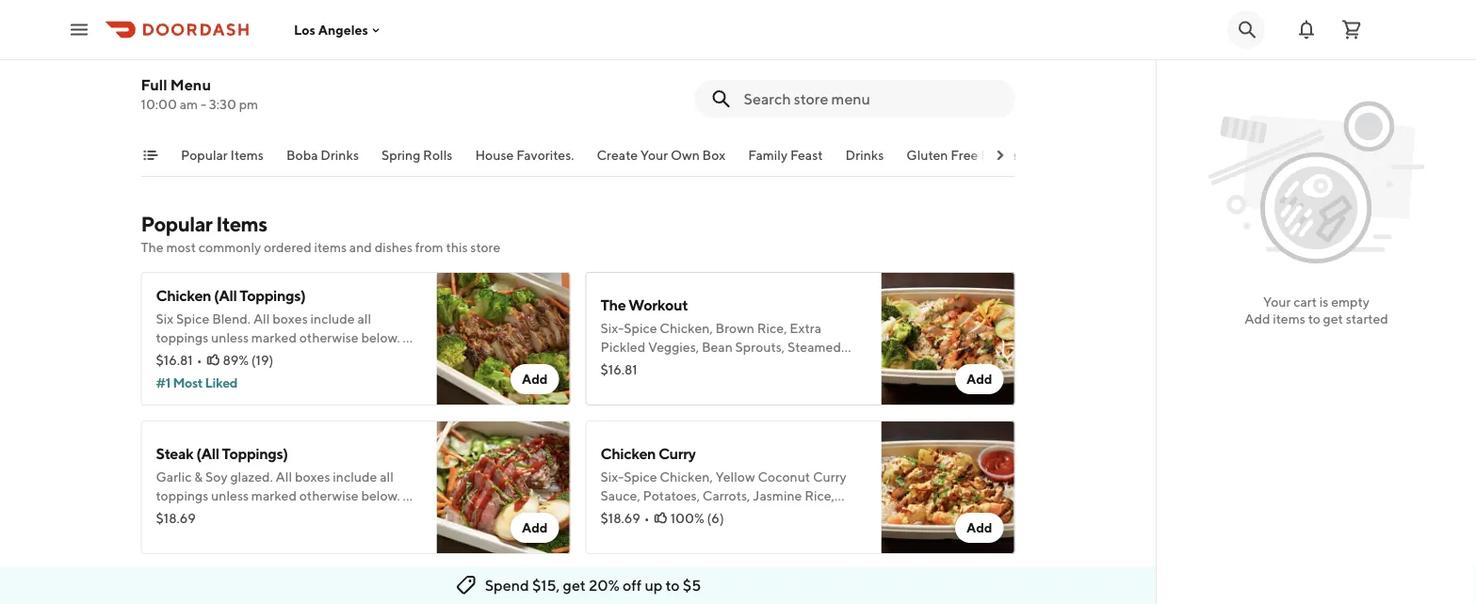 Task type: vqa. For each thing, say whether or not it's contained in the screenshot.
the bottom Popular
yes



Task type: describe. For each thing, give the bounding box(es) containing it.
your inside your cart is empty add items to get started
[[1263, 294, 1291, 310]]

this
[[446, 240, 468, 255]]

family feast button
[[748, 146, 823, 176]]

$16.81 for $16.81
[[601, 362, 638, 378]]

pickled
[[601, 340, 646, 355]]

add button for the workout
[[955, 365, 1004, 395]]

your cart is empty add items to get started
[[1245, 294, 1389, 327]]

$18.69 for $18.69 •
[[601, 511, 641, 527]]

dishes
[[375, 240, 413, 255]]

(6)
[[707, 511, 724, 527]]

add button for chicken (all toppings)
[[511, 365, 559, 395]]

create your own box
[[596, 147, 725, 163]]

started
[[1346, 311, 1389, 327]]

add for chicken (all toppings)
[[522, 372, 548, 387]]

drinks button
[[845, 146, 884, 176]]

and
[[349, 240, 372, 255]]

popular for popular items the most commonly ordered items and dishes from this store
[[141, 212, 212, 236]]

gluten free desserts button
[[906, 146, 1032, 176]]

toppings) for chicken (all toppings)
[[240, 287, 306, 305]]

notification bell image
[[1295, 18, 1318, 41]]

popular items button
[[180, 146, 263, 176]]

full
[[141, 76, 167, 94]]

popular for popular items
[[180, 147, 227, 163]]

create
[[596, 147, 637, 163]]

$16.81 for $16.81 •
[[156, 353, 193, 368]]

10:00
[[141, 97, 177, 112]]

bean
[[702, 340, 733, 355]]

$18.69 •
[[601, 511, 650, 527]]

boba drinks button
[[286, 146, 358, 176]]

rice,
[[757, 321, 787, 336]]

items inside popular items the most commonly ordered items and dishes from this store
[[314, 240, 347, 255]]

los
[[294, 22, 316, 37]]

workout
[[629, 296, 688, 314]]

tamarind
[[734, 358, 789, 374]]

spring rolls button
[[381, 146, 452, 176]]

#1 most liked
[[156, 375, 237, 391]]

veggies,
[[648, 340, 699, 355]]

chicken,
[[660, 321, 713, 336]]

the workout image
[[881, 272, 1015, 406]]

the workout six-spice chicken, brown rice, extra pickled veggies, bean sprouts, steamed broccoli, fresh herbs, tamarind sauce*
[[601, 296, 841, 374]]

own
[[670, 147, 699, 163]]

$5
[[683, 577, 701, 595]]

popular items the most commonly ordered items and dishes from this store
[[141, 212, 501, 255]]

89% (19)
[[223, 353, 273, 368]]

gluten
[[906, 147, 948, 163]]

sprouts,
[[735, 340, 785, 355]]

family
[[748, 147, 787, 163]]

brown
[[716, 321, 755, 336]]

box
[[702, 147, 725, 163]]

desserts
[[980, 147, 1032, 163]]

tofu (all toppings) image
[[437, 570, 570, 605]]

open menu image
[[68, 18, 90, 41]]

commonly
[[199, 240, 261, 255]]

gluten free desserts
[[906, 147, 1032, 163]]

$18.69 for $18.69
[[156, 511, 196, 527]]

menu
[[170, 76, 211, 94]]

add for steak (all toppings)
[[522, 521, 548, 536]]

spend
[[485, 577, 529, 595]]

curry
[[659, 445, 696, 463]]

to for up
[[666, 577, 680, 595]]

is
[[1320, 294, 1329, 310]]

broccoli,
[[601, 358, 653, 374]]

popular items
[[180, 147, 263, 163]]

up
[[645, 577, 663, 595]]

toppings) for steak (all toppings)
[[222, 445, 288, 463]]

• for curry
[[644, 511, 650, 527]]

get inside your cart is empty add items to get started
[[1323, 311, 1343, 327]]

most
[[166, 240, 196, 255]]

boba drinks
[[286, 147, 358, 163]]

los angeles
[[294, 22, 368, 37]]

off
[[623, 577, 642, 595]]

house
[[475, 147, 513, 163]]

items for popular items
[[230, 147, 263, 163]]

pm
[[239, 97, 258, 112]]

full menu 10:00 am - 3:30 pm
[[141, 76, 258, 112]]

free
[[950, 147, 978, 163]]

pork (all toppings) image
[[881, 570, 1015, 605]]

empty
[[1331, 294, 1370, 310]]

show menu categories image
[[143, 148, 158, 163]]

$16.81 •
[[156, 353, 202, 368]]

-
[[201, 97, 206, 112]]

the inside popular items the most commonly ordered items and dishes from this store
[[141, 240, 164, 255]]

Item Search search field
[[744, 89, 1000, 109]]



Task type: locate. For each thing, give the bounding box(es) containing it.
1 horizontal spatial $16.81
[[601, 362, 638, 378]]

1 vertical spatial toppings)
[[222, 445, 288, 463]]

the up the 'six-'
[[601, 296, 626, 314]]

get
[[1323, 311, 1343, 327], [563, 577, 586, 595]]

liked
[[205, 375, 237, 391]]

steak
[[156, 445, 194, 463]]

toppings) down liked at bottom left
[[222, 445, 288, 463]]

items left and
[[314, 240, 347, 255]]

ordered
[[264, 240, 312, 255]]

0 horizontal spatial get
[[563, 577, 586, 595]]

3:30
[[209, 97, 236, 112]]

0 vertical spatial •
[[197, 353, 202, 368]]

scroll menu navigation right image
[[993, 148, 1008, 163]]

0 vertical spatial items
[[314, 240, 347, 255]]

$15,
[[532, 577, 560, 595]]

(all down commonly
[[214, 287, 237, 305]]

chicken for chicken (all toppings)
[[156, 287, 211, 305]]

family feast
[[748, 147, 823, 163]]

1 horizontal spatial to
[[1308, 311, 1321, 327]]

1 vertical spatial items
[[1273, 311, 1306, 327]]

0 vertical spatial (all
[[214, 287, 237, 305]]

1 horizontal spatial the
[[601, 296, 626, 314]]

from
[[415, 240, 443, 255]]

0 horizontal spatial $18.69
[[156, 511, 196, 527]]

0 vertical spatial your
[[640, 147, 668, 163]]

rolls
[[423, 147, 452, 163]]

popular inside button
[[180, 147, 227, 163]]

the left most at the top left of page
[[141, 240, 164, 255]]

popular down -
[[180, 147, 227, 163]]

chicken for chicken curry
[[601, 445, 656, 463]]

1 vertical spatial the
[[601, 296, 626, 314]]

0 vertical spatial to
[[1308, 311, 1321, 327]]

items
[[314, 240, 347, 255], [1273, 311, 1306, 327]]

1 vertical spatial chicken
[[601, 445, 656, 463]]

0 horizontal spatial •
[[197, 353, 202, 368]]

1 horizontal spatial drinks
[[845, 147, 884, 163]]

1 vertical spatial popular
[[141, 212, 212, 236]]

0 vertical spatial items
[[230, 147, 263, 163]]

spend $15, get 20% off up to $5
[[485, 577, 701, 595]]

(all for steak
[[196, 445, 219, 463]]

add
[[1245, 311, 1271, 327], [522, 372, 548, 387], [967, 372, 993, 387], [522, 521, 548, 536], [967, 521, 993, 536]]

items inside popular items the most commonly ordered items and dishes from this store
[[216, 212, 267, 236]]

1 horizontal spatial items
[[1273, 311, 1306, 327]]

six-
[[601, 321, 624, 336]]

to right up
[[666, 577, 680, 595]]

am
[[180, 97, 198, 112]]

0 horizontal spatial $16.81
[[156, 353, 193, 368]]

to down cart
[[1308, 311, 1321, 327]]

create your own box button
[[596, 146, 725, 176]]

0 horizontal spatial to
[[666, 577, 680, 595]]

0 vertical spatial get
[[1323, 311, 1343, 327]]

to
[[1308, 311, 1321, 327], [666, 577, 680, 595]]

to for items
[[1308, 311, 1321, 327]]

100% (6)
[[671, 511, 724, 527]]

drinks
[[320, 147, 358, 163], [845, 147, 884, 163]]

0 vertical spatial toppings)
[[240, 287, 306, 305]]

to inside your cart is empty add items to get started
[[1308, 311, 1321, 327]]

$18.69 down the steak
[[156, 511, 196, 527]]

1 vertical spatial •
[[644, 511, 650, 527]]

1 vertical spatial get
[[563, 577, 586, 595]]

• up #1 most liked
[[197, 353, 202, 368]]

spice
[[624, 321, 657, 336]]

the inside the workout six-spice chicken, brown rice, extra pickled veggies, bean sprouts, steamed broccoli, fresh herbs, tamarind sauce*
[[601, 296, 626, 314]]

toppings) down ordered
[[240, 287, 306, 305]]

2 $18.69 from the left
[[601, 511, 641, 527]]

herbs,
[[692, 358, 731, 374]]

$16.81 down pickled
[[601, 362, 638, 378]]

0 vertical spatial the
[[141, 240, 164, 255]]

1 vertical spatial items
[[216, 212, 267, 236]]

items down pm
[[230, 147, 263, 163]]

favorites.
[[516, 147, 574, 163]]

•
[[197, 353, 202, 368], [644, 511, 650, 527]]

1 horizontal spatial chicken
[[601, 445, 656, 463]]

extra
[[790, 321, 822, 336]]

most
[[173, 375, 203, 391]]

popular
[[180, 147, 227, 163], [141, 212, 212, 236]]

get right '$15,'
[[563, 577, 586, 595]]

add for chicken curry
[[967, 521, 993, 536]]

0 horizontal spatial items
[[314, 240, 347, 255]]

chicken (all toppings) image
[[437, 272, 570, 406]]

los angeles button
[[294, 22, 383, 37]]

0 horizontal spatial your
[[640, 147, 668, 163]]

add button for chicken curry
[[955, 513, 1004, 544]]

chicken curry image
[[881, 421, 1015, 555]]

steak (all toppings)
[[156, 445, 288, 463]]

(all for chicken
[[214, 287, 237, 305]]

cart
[[1294, 294, 1317, 310]]

1 horizontal spatial $18.69
[[601, 511, 641, 527]]

1 horizontal spatial •
[[644, 511, 650, 527]]

#1
[[156, 375, 170, 391]]

store
[[470, 240, 501, 255]]

your left cart
[[1263, 294, 1291, 310]]

items inside button
[[230, 147, 263, 163]]

steamed
[[788, 340, 841, 355]]

0 horizontal spatial chicken
[[156, 287, 211, 305]]

chicken (all toppings)
[[156, 287, 306, 305]]

items down cart
[[1273, 311, 1306, 327]]

feast
[[790, 147, 823, 163]]

get down the is
[[1323, 311, 1343, 327]]

1 drinks from the left
[[320, 147, 358, 163]]

sauce*
[[792, 358, 834, 374]]

toppings)
[[240, 287, 306, 305], [222, 445, 288, 463]]

add button for steak (all toppings)
[[511, 513, 559, 544]]

• left 100% at bottom left
[[644, 511, 650, 527]]

items up commonly
[[216, 212, 267, 236]]

chicken down most at the top left of page
[[156, 287, 211, 305]]

items for popular items the most commonly ordered items and dishes from this store
[[216, 212, 267, 236]]

steak (all toppings) image
[[437, 421, 570, 555]]

100%
[[671, 511, 705, 527]]

drinks inside button
[[320, 147, 358, 163]]

spring rolls
[[381, 147, 452, 163]]

drinks down item search search field
[[845, 147, 884, 163]]

drinks right boba
[[320, 147, 358, 163]]

chicken
[[156, 287, 211, 305], [601, 445, 656, 463]]

0 vertical spatial chicken
[[156, 287, 211, 305]]

89%
[[223, 353, 249, 368]]

0 vertical spatial popular
[[180, 147, 227, 163]]

$16.81
[[156, 353, 193, 368], [601, 362, 638, 378]]

1 vertical spatial (all
[[196, 445, 219, 463]]

$18.69 left 100% at bottom left
[[601, 511, 641, 527]]

house favorites. button
[[475, 146, 574, 176]]

1 $18.69 from the left
[[156, 511, 196, 527]]

add button
[[511, 365, 559, 395], [955, 365, 1004, 395], [511, 513, 559, 544], [955, 513, 1004, 544]]

your left own
[[640, 147, 668, 163]]

items inside your cart is empty add items to get started
[[1273, 311, 1306, 327]]

1 vertical spatial your
[[1263, 294, 1291, 310]]

1 vertical spatial to
[[666, 577, 680, 595]]

chicken curry
[[601, 445, 696, 463]]

(19)
[[251, 353, 273, 368]]

popular up most at the top left of page
[[141, 212, 212, 236]]

$16.81 up #1
[[156, 353, 193, 368]]

popular inside popular items the most commonly ordered items and dishes from this store
[[141, 212, 212, 236]]

angeles
[[318, 22, 368, 37]]

1 horizontal spatial your
[[1263, 294, 1291, 310]]

0 items, open order cart image
[[1341, 18, 1363, 41]]

20%
[[589, 577, 620, 595]]

boba
[[286, 147, 318, 163]]

0 horizontal spatial the
[[141, 240, 164, 255]]

(all right the steak
[[196, 445, 219, 463]]

1 horizontal spatial get
[[1323, 311, 1343, 327]]

fresh
[[656, 358, 689, 374]]

• for (all
[[197, 353, 202, 368]]

$18.69
[[156, 511, 196, 527], [601, 511, 641, 527]]

2 drinks from the left
[[845, 147, 884, 163]]

0 horizontal spatial drinks
[[320, 147, 358, 163]]

chicken left curry
[[601, 445, 656, 463]]

add inside your cart is empty add items to get started
[[1245, 311, 1271, 327]]

house favorites.
[[475, 147, 574, 163]]

spring
[[381, 147, 420, 163]]

your inside "button"
[[640, 147, 668, 163]]



